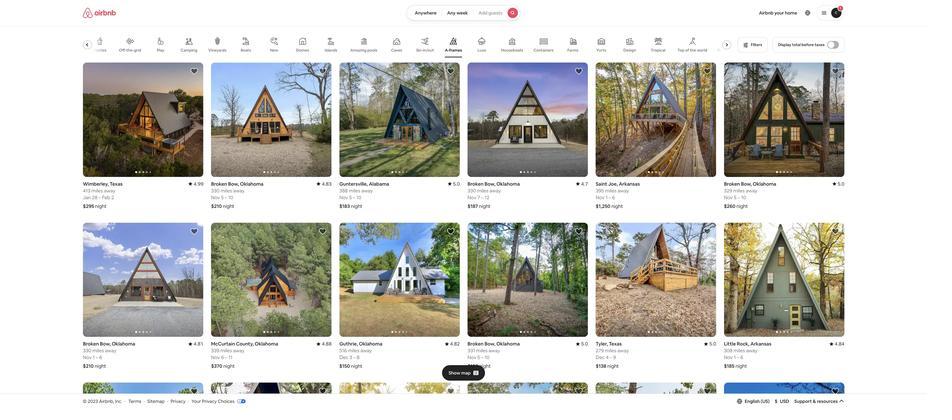 Task type: vqa. For each thing, say whether or not it's contained in the screenshot.


Task type: describe. For each thing, give the bounding box(es) containing it.
5 for broken bow, oklahoma 329 miles away nov 5 – 10 $260 night
[[734, 195, 737, 201]]

oklahoma for broken bow, oklahoma 330 miles away nov 7 – 12 $187 night
[[497, 181, 520, 187]]

world
[[697, 48, 708, 53]]

away inside mccurtain county, oklahoma 339 miles away nov 6 – 11 $370 night
[[233, 348, 244, 354]]

resources
[[817, 399, 838, 405]]

total
[[793, 42, 801, 47]]

395
[[596, 188, 604, 194]]

joe,
[[608, 181, 618, 187]]

– inside broken bow, oklahoma 329 miles away nov 5 – 10 $260 night
[[738, 195, 740, 201]]

containers
[[534, 48, 554, 53]]

the
[[690, 48, 696, 53]]

388
[[339, 188, 348, 194]]

broken bow, oklahoma 331 miles away nov 5 – 10 $199 night
[[468, 341, 520, 370]]

add to wishlist: granbury, texas image
[[319, 388, 326, 396]]

6 inside mccurtain county, oklahoma 339 miles away nov 6 – 11 $370 night
[[221, 355, 224, 361]]

english (us)
[[745, 399, 770, 405]]

28
[[92, 195, 97, 201]]

– inside 'tyler, texas 279 miles away dec 4 – 9 $138 night'
[[610, 355, 612, 361]]

broken for broken bow, oklahoma 331 miles away nov 5 – 10 $199 night
[[468, 341, 484, 348]]

329
[[724, 188, 733, 194]]

tyler,
[[596, 341, 608, 348]]

county,
[[236, 341, 254, 348]]

camping
[[181, 48, 197, 53]]

support & resources
[[795, 399, 838, 405]]

broken bow, oklahoma 330 miles away nov 5 – 10 $210 night
[[211, 181, 263, 209]]

night inside 'tyler, texas 279 miles away dec 4 – 9 $138 night'
[[608, 364, 619, 370]]

nov for broken bow, oklahoma 330 miles away nov 5 – 10 $210 night
[[211, 195, 220, 201]]

amazing pools
[[350, 48, 377, 53]]

display total before taxes
[[779, 42, 825, 47]]

your privacy choices
[[192, 399, 235, 405]]

any week button
[[442, 5, 474, 21]]

dec for 516
[[339, 355, 348, 361]]

5.0 out of 5 average rating image for broken bow, oklahoma 331 miles away nov 5 – 10 $199 night
[[576, 341, 588, 348]]

away inside 'broken bow, oklahoma 331 miles away nov 5 – 10 $199 night'
[[489, 348, 500, 354]]

add to wishlist: broken bow, oklahoma image for 4.81
[[190, 228, 198, 236]]

6 for $185
[[741, 355, 744, 361]]

away inside guthrie, oklahoma 516 miles away dec 3 – 8 $150 night
[[361, 348, 372, 354]]

3
[[349, 355, 352, 361]]

english
[[745, 399, 760, 405]]

rock,
[[737, 341, 750, 348]]

show map
[[449, 371, 471, 376]]

oklahoma for broken bow, oklahoma 330 miles away nov 1 – 6 $210 night
[[112, 341, 135, 348]]

4.82
[[450, 341, 460, 348]]

add to wishlist: broken bow, oklahoma image for 4.83
[[319, 67, 326, 75]]

$210 for broken bow, oklahoma 330 miles away nov 1 – 6 $210 night
[[83, 364, 93, 370]]

guntersville,
[[339, 181, 368, 187]]

privacy link
[[171, 399, 186, 405]]

add to wishlist: mountain view, arkansas image
[[447, 388, 455, 396]]

3 · from the left
[[167, 399, 168, 405]]

miles inside guntersville, alabama 388 miles away nov 5 – 10 $183 night
[[349, 188, 360, 194]]

wimberley, texas 413 miles away jan 28 – feb 2 $295 night
[[83, 181, 123, 209]]

add to wishlist: broken bow, oklahoma image for 5.0
[[832, 67, 840, 75]]

5.0 out of 5 average rating image
[[833, 181, 845, 187]]

nov for saint joe, arkansas 395 miles away nov 1 – 6 $1,250 night
[[596, 195, 605, 201]]

yurts
[[597, 48, 606, 53]]

add guests
[[479, 10, 503, 16]]

add to wishlist: broken bow, oklahoma image for 5.0
[[575, 228, 583, 236]]

filters
[[751, 42, 762, 47]]

oklahoma for mccurtain county, oklahoma 339 miles away nov 6 – 11 $370 night
[[255, 341, 278, 348]]

$
[[775, 399, 778, 405]]

miles inside broken bow, oklahoma 330 miles away nov 5 – 10 $210 night
[[221, 188, 232, 194]]

6 for $1,250
[[612, 195, 615, 201]]

little
[[724, 341, 736, 348]]

nov for broken bow, oklahoma 330 miles away nov 7 – 12 $187 night
[[468, 195, 477, 201]]

broken bow, oklahoma 330 miles away nov 7 – 12 $187 night
[[468, 181, 520, 209]]

4.99 out of 5 average rating image
[[188, 181, 203, 187]]

4 · from the left
[[188, 399, 189, 405]]

profile element
[[528, 0, 845, 26]]

$210 for broken bow, oklahoma 330 miles away nov 5 – 10 $210 night
[[211, 203, 222, 209]]

filters button
[[738, 37, 768, 53]]

add to wishlist: princeton, texas image
[[832, 388, 840, 396]]

houseboats
[[501, 48, 523, 53]]

guntersville, alabama 388 miles away nov 5 – 10 $183 night
[[339, 181, 389, 209]]

luxe
[[478, 48, 486, 53]]

5.0 for broken bow, oklahoma 331 miles away nov 5 – 10 $199 night
[[581, 341, 588, 348]]

– inside broken bow, oklahoma 330 miles away nov 7 – 12 $187 night
[[481, 195, 484, 201]]

5 inside guntersville, alabama 388 miles away nov 5 – 10 $183 night
[[349, 195, 352, 201]]

nov for broken bow, oklahoma 331 miles away nov 5 – 10 $199 night
[[468, 355, 477, 361]]

display total before taxes button
[[773, 37, 845, 53]]

5.0 out of 5 average rating image for tyler, texas 279 miles away dec 4 – 9 $138 night
[[704, 341, 717, 348]]

farms
[[568, 48, 579, 53]]

1 for saint joe, arkansas 395 miles away nov 1 – 6 $1,250 night
[[606, 195, 608, 201]]

10 for broken bow, oklahoma 329 miles away nov 5 – 10 $260 night
[[741, 195, 746, 201]]

9
[[613, 355, 616, 361]]

home
[[785, 10, 798, 16]]

top of the world
[[678, 48, 708, 53]]

little rock, arkansas 308 miles away nov 1 – 6 $185 night
[[724, 341, 772, 370]]

saint
[[596, 181, 607, 187]]

away inside broken bow, oklahoma 329 miles away nov 5 – 10 $260 night
[[746, 188, 758, 194]]

caves
[[391, 48, 402, 53]]

bow, for broken bow, oklahoma 330 miles away nov 7 – 12 $187 night
[[485, 181, 496, 187]]

ski-in/out
[[416, 48, 434, 53]]

away inside saint joe, arkansas 395 miles away nov 1 – 6 $1,250 night
[[618, 188, 629, 194]]

boats
[[241, 48, 251, 53]]

© 2023 airbnb, inc. ·
[[83, 399, 126, 405]]

airbnb your home
[[759, 10, 798, 16]]

add to wishlist: guthrie, oklahoma image
[[447, 228, 455, 236]]

miles inside wimberley, texas 413 miles away jan 28 – feb 2 $295 night
[[91, 188, 103, 194]]

your privacy choices link
[[192, 399, 246, 405]]

away inside the 'broken bow, oklahoma 330 miles away nov 1 – 6 $210 night'
[[105, 348, 116, 354]]

$295
[[83, 203, 94, 209]]

airbnb
[[759, 10, 774, 16]]

330 for nov 1 – 6
[[83, 348, 91, 354]]

2 privacy from the left
[[202, 399, 217, 405]]

before
[[802, 42, 814, 47]]

breakfasts
[[729, 48, 749, 53]]

wimberley,
[[83, 181, 109, 187]]

– inside mccurtain county, oklahoma 339 miles away nov 6 – 11 $370 night
[[225, 355, 227, 361]]

$370
[[211, 364, 222, 370]]

arkansas for saint joe, arkansas 395 miles away nov 1 – 6 $1,250 night
[[619, 181, 640, 187]]

anywhere button
[[407, 5, 442, 21]]

1 inside dropdown button
[[840, 6, 842, 10]]

in/out
[[423, 48, 434, 53]]

night inside guthrie, oklahoma 516 miles away dec 3 – 8 $150 night
[[351, 364, 363, 370]]

broken for broken bow, oklahoma 330 miles away nov 5 – 10 $210 night
[[211, 181, 227, 187]]

$199
[[468, 364, 478, 370]]

1 privacy from the left
[[171, 399, 186, 405]]

– inside wimberley, texas 413 miles away jan 28 – feb 2 $295 night
[[98, 195, 101, 201]]

terms
[[128, 399, 141, 405]]

4.81 out of 5 average rating image
[[188, 341, 203, 348]]

279
[[596, 348, 604, 354]]

guthrie,
[[339, 341, 358, 348]]

add to wishlist: little rock, arkansas image
[[832, 228, 840, 236]]

night for broken bow, oklahoma 329 miles away nov 5 – 10 $260 night
[[737, 203, 748, 209]]

night for broken bow, oklahoma 331 miles away nov 5 – 10 $199 night
[[479, 364, 491, 370]]

4.84 out of 5 average rating image
[[830, 341, 845, 348]]

broken for broken bow, oklahoma 330 miles away nov 7 – 12 $187 night
[[468, 181, 484, 187]]

4.83 out of 5 average rating image
[[317, 181, 332, 187]]

1 button
[[817, 5, 845, 21]]

– inside little rock, arkansas 308 miles away nov 1 – 6 $185 night
[[737, 355, 740, 361]]

bow, for broken bow, oklahoma 330 miles away nov 1 – 6 $210 night
[[100, 341, 111, 348]]

add to wishlist: smithville, tennessee image
[[190, 388, 198, 396]]

add to wishlist: guntersville, alabama image
[[447, 67, 455, 75]]

1 · from the left
[[125, 399, 126, 405]]

miles inside saint joe, arkansas 395 miles away nov 1 – 6 $1,250 night
[[605, 188, 617, 194]]

4.88 out of 5 average rating image
[[317, 341, 332, 348]]

miles inside the 'broken bow, oklahoma 330 miles away nov 1 – 6 $210 night'
[[92, 348, 104, 354]]

taxes
[[815, 42, 825, 47]]

5.0 for broken bow, oklahoma 329 miles away nov 5 – 10 $260 night
[[838, 181, 845, 187]]

add to wishlist: mccurtain county, oklahoma image
[[319, 228, 326, 236]]

off-the-grid
[[119, 48, 141, 53]]

308
[[724, 348, 733, 354]]

– inside guntersville, alabama 388 miles away nov 5 – 10 $183 night
[[353, 195, 355, 201]]



Task type: locate. For each thing, give the bounding box(es) containing it.
2 dec from the left
[[339, 355, 348, 361]]

– inside the 'broken bow, oklahoma 330 miles away nov 1 – 6 $210 night'
[[96, 355, 98, 361]]

1 inside little rock, arkansas 308 miles away nov 1 – 6 $185 night
[[734, 355, 736, 361]]

$150
[[339, 364, 350, 370]]

bow, for broken bow, oklahoma 329 miles away nov 5 – 10 $260 night
[[741, 181, 752, 187]]

frames
[[449, 48, 462, 53]]

10 inside broken bow, oklahoma 329 miles away nov 5 – 10 $260 night
[[741, 195, 746, 201]]

– inside 'broken bow, oklahoma 331 miles away nov 5 – 10 $199 night'
[[481, 355, 484, 361]]

1 horizontal spatial dec
[[596, 355, 605, 361]]

5 inside broken bow, oklahoma 329 miles away nov 5 – 10 $260 night
[[734, 195, 737, 201]]

1 horizontal spatial $210
[[211, 203, 222, 209]]

a-frames
[[445, 48, 462, 53]]

&
[[726, 48, 729, 53], [813, 399, 816, 405]]

1 vertical spatial &
[[813, 399, 816, 405]]

nov inside broken bow, oklahoma 329 miles away nov 5 – 10 $260 night
[[724, 195, 733, 201]]

broken inside broken bow, oklahoma 330 miles away nov 7 – 12 $187 night
[[468, 181, 484, 187]]

10 for broken bow, oklahoma 330 miles away nov 5 – 10 $210 night
[[228, 195, 233, 201]]

6 inside little rock, arkansas 308 miles away nov 1 – 6 $185 night
[[741, 355, 744, 361]]

5 inside 'broken bow, oklahoma 331 miles away nov 5 – 10 $199 night'
[[478, 355, 480, 361]]

nov inside mccurtain county, oklahoma 339 miles away nov 6 – 11 $370 night
[[211, 355, 220, 361]]

0 horizontal spatial add to wishlist: broken bow, oklahoma image
[[190, 228, 198, 236]]

0 vertical spatial &
[[726, 48, 729, 53]]

nov inside broken bow, oklahoma 330 miles away nov 5 – 10 $210 night
[[211, 195, 220, 201]]

add to wishlist: broken bow, oklahoma image
[[319, 67, 326, 75], [575, 67, 583, 75], [575, 228, 583, 236]]

tyler, texas 279 miles away dec 4 – 9 $138 night
[[596, 341, 629, 370]]

oklahoma inside the 'broken bow, oklahoma 330 miles away nov 1 – 6 $210 night'
[[112, 341, 135, 348]]

330 for nov 5 – 10
[[211, 188, 219, 194]]

1 horizontal spatial add to wishlist: broken bow, oklahoma image
[[832, 67, 840, 75]]

6 for $210
[[99, 355, 102, 361]]

miles inside broken bow, oklahoma 329 miles away nov 5 – 10 $260 night
[[734, 188, 745, 194]]

5.0 out of 5 average rating image for guntersville, alabama 388 miles away nov 5 – 10 $183 night
[[448, 181, 460, 187]]

nov for broken bow, oklahoma 330 miles away nov 1 – 6 $210 night
[[83, 355, 92, 361]]

privacy left your
[[171, 399, 186, 405]]

& right 'bed'
[[726, 48, 729, 53]]

arkansas for little rock, arkansas 308 miles away nov 1 – 6 $185 night
[[751, 341, 772, 348]]

domes
[[296, 48, 309, 53]]

bow, for broken bow, oklahoma 330 miles away nov 5 – 10 $210 night
[[228, 181, 239, 187]]

8
[[357, 355, 360, 361]]

1 horizontal spatial 330
[[211, 188, 219, 194]]

night for broken bow, oklahoma 330 miles away nov 5 – 10 $210 night
[[223, 203, 234, 209]]

nov for little rock, arkansas 308 miles away nov 1 – 6 $185 night
[[724, 355, 733, 361]]

pools
[[367, 48, 377, 53]]

0 vertical spatial arkansas
[[619, 181, 640, 187]]

5
[[221, 195, 224, 201], [349, 195, 352, 201], [734, 195, 737, 201], [478, 355, 480, 361]]

– inside broken bow, oklahoma 330 miles away nov 5 – 10 $210 night
[[225, 195, 227, 201]]

arkansas inside saint joe, arkansas 395 miles away nov 1 – 6 $1,250 night
[[619, 181, 640, 187]]

4.83
[[322, 181, 332, 187]]

12
[[485, 195, 489, 201]]

& for bed
[[726, 48, 729, 53]]

night inside guntersville, alabama 388 miles away nov 5 – 10 $183 night
[[351, 203, 362, 209]]

bow, inside broken bow, oklahoma 330 miles away nov 5 – 10 $210 night
[[228, 181, 239, 187]]

oklahoma for broken bow, oklahoma 330 miles away nov 5 – 10 $210 night
[[240, 181, 263, 187]]

bow, inside 'broken bow, oklahoma 331 miles away nov 5 – 10 $199 night'
[[485, 341, 496, 348]]

– inside saint joe, arkansas 395 miles away nov 1 – 6 $1,250 night
[[609, 195, 611, 201]]

4.81
[[194, 341, 203, 348]]

· right 'inc.'
[[125, 399, 126, 405]]

nov
[[211, 195, 220, 201], [468, 195, 477, 201], [596, 195, 605, 201], [339, 195, 348, 201], [724, 195, 733, 201], [83, 355, 92, 361], [211, 355, 220, 361], [468, 355, 477, 361], [724, 355, 733, 361]]

arkansas right joe,
[[619, 181, 640, 187]]

oklahoma inside broken bow, oklahoma 330 miles away nov 5 – 10 $210 night
[[240, 181, 263, 187]]

©
[[83, 399, 87, 405]]

nov inside little rock, arkansas 308 miles away nov 1 – 6 $185 night
[[724, 355, 733, 361]]

4
[[606, 355, 609, 361]]

arkansas
[[619, 181, 640, 187], [751, 341, 772, 348]]

dec down "279"
[[596, 355, 605, 361]]

nov inside 'broken bow, oklahoma 331 miles away nov 5 – 10 $199 night'
[[468, 355, 477, 361]]

4.82 out of 5 average rating image
[[445, 341, 460, 348]]

texas for tyler, texas
[[609, 341, 622, 348]]

& right the support
[[813, 399, 816, 405]]

dec inside guthrie, oklahoma 516 miles away dec 3 – 8 $150 night
[[339, 355, 348, 361]]

night inside broken bow, oklahoma 330 miles away nov 7 – 12 $187 night
[[479, 203, 491, 209]]

$185
[[724, 364, 735, 370]]

miles inside 'broken bow, oklahoma 331 miles away nov 5 – 10 $199 night'
[[476, 348, 488, 354]]

1 for broken bow, oklahoma 330 miles away nov 1 – 6 $210 night
[[93, 355, 95, 361]]

any week
[[447, 10, 468, 16]]

broken
[[211, 181, 227, 187], [468, 181, 484, 187], [724, 181, 740, 187], [83, 341, 99, 348], [468, 341, 484, 348]]

bed
[[718, 48, 725, 53]]

texas
[[110, 181, 123, 187], [609, 341, 622, 348]]

4.99
[[194, 181, 203, 187]]

nov inside the 'broken bow, oklahoma 330 miles away nov 1 – 6 $210 night'
[[83, 355, 92, 361]]

tropical
[[651, 48, 666, 53]]

330 inside broken bow, oklahoma 330 miles away nov 5 – 10 $210 night
[[211, 188, 219, 194]]

1 horizontal spatial arkansas
[[751, 341, 772, 348]]

away inside 'tyler, texas 279 miles away dec 4 – 9 $138 night'
[[618, 348, 629, 354]]

nov for broken bow, oklahoma 329 miles away nov 5 – 10 $260 night
[[724, 195, 733, 201]]

guests
[[489, 10, 503, 16]]

miles inside broken bow, oklahoma 330 miles away nov 7 – 12 $187 night
[[477, 188, 489, 194]]

10 inside broken bow, oklahoma 330 miles away nov 5 – 10 $210 night
[[228, 195, 233, 201]]

5.0 for guntersville, alabama 388 miles away nov 5 – 10 $183 night
[[453, 181, 460, 187]]

add to wishlist: tyler, texas image
[[704, 228, 711, 236]]

nov inside broken bow, oklahoma 330 miles away nov 7 – 12 $187 night
[[468, 195, 477, 201]]

oklahoma inside broken bow, oklahoma 330 miles away nov 7 – 12 $187 night
[[497, 181, 520, 187]]

· right terms
[[144, 399, 145, 405]]

away inside little rock, arkansas 308 miles away nov 1 – 6 $185 night
[[746, 348, 758, 354]]

oklahoma inside 'broken bow, oklahoma 331 miles away nov 5 – 10 $199 night'
[[497, 341, 520, 348]]

privacy right your
[[202, 399, 217, 405]]

5.0 out of 5 average rating image
[[448, 181, 460, 187], [576, 341, 588, 348], [704, 341, 717, 348]]

– inside guthrie, oklahoma 516 miles away dec 3 – 8 $150 night
[[353, 355, 356, 361]]

nov inside guntersville, alabama 388 miles away nov 5 – 10 $183 night
[[339, 195, 348, 201]]

texas for wimberley, texas
[[110, 181, 123, 187]]

5 inside broken bow, oklahoma 330 miles away nov 5 – 10 $210 night
[[221, 195, 224, 201]]

night for mccurtain county, oklahoma 339 miles away nov 6 – 11 $370 night
[[223, 364, 235, 370]]

· left the privacy link
[[167, 399, 168, 405]]

1
[[840, 6, 842, 10], [606, 195, 608, 201], [93, 355, 95, 361], [734, 355, 736, 361]]

group containing off-the-grid
[[83, 32, 749, 57]]

sitemap
[[147, 399, 165, 405]]

show map button
[[442, 366, 485, 381]]

night for wimberley, texas 413 miles away jan 28 – feb 2 $295 night
[[95, 203, 107, 209]]

miles inside guthrie, oklahoma 516 miles away dec 3 – 8 $150 night
[[348, 348, 359, 354]]

· left your
[[188, 399, 189, 405]]

bow, inside broken bow, oklahoma 330 miles away nov 7 – 12 $187 night
[[485, 181, 496, 187]]

2 · from the left
[[144, 399, 145, 405]]

week
[[457, 10, 468, 16]]

alabama
[[369, 181, 389, 187]]

10
[[228, 195, 233, 201], [356, 195, 361, 201], [741, 195, 746, 201], [485, 355, 490, 361]]

4.84
[[835, 341, 845, 348]]

0 horizontal spatial arkansas
[[619, 181, 640, 187]]

$210 inside the 'broken bow, oklahoma 330 miles away nov 1 – 6 $210 night'
[[83, 364, 93, 370]]

0 horizontal spatial dec
[[339, 355, 348, 361]]

1 horizontal spatial privacy
[[202, 399, 217, 405]]

broken bow, oklahoma 329 miles away nov 5 – 10 $260 night
[[724, 181, 777, 209]]

330 inside the 'broken bow, oklahoma 330 miles away nov 1 – 6 $210 night'
[[83, 348, 91, 354]]

0 vertical spatial $210
[[211, 203, 222, 209]]

night for broken bow, oklahoma 330 miles away nov 1 – 6 $210 night
[[95, 364, 106, 370]]

miles inside little rock, arkansas 308 miles away nov 1 – 6 $185 night
[[734, 348, 745, 354]]

$183
[[339, 203, 350, 209]]

the-
[[126, 48, 134, 53]]

choices
[[218, 399, 235, 405]]

add to wishlist: broken bow, oklahoma image for 4.7
[[575, 67, 583, 75]]

texas inside 'tyler, texas 279 miles away dec 4 – 9 $138 night'
[[609, 341, 622, 348]]

night for saint joe, arkansas 395 miles away nov 1 – 6 $1,250 night
[[612, 203, 623, 209]]

339
[[211, 348, 219, 354]]

none search field containing anywhere
[[407, 5, 521, 21]]

night inside 'broken bow, oklahoma 331 miles away nov 5 – 10 $199 night'
[[479, 364, 491, 370]]

texas inside wimberley, texas 413 miles away jan 28 – feb 2 $295 night
[[110, 181, 123, 187]]

night inside broken bow, oklahoma 329 miles away nov 5 – 10 $260 night
[[737, 203, 748, 209]]

miles inside mccurtain county, oklahoma 339 miles away nov 6 – 11 $370 night
[[220, 348, 232, 354]]

7
[[478, 195, 480, 201]]

10 for broken bow, oklahoma 331 miles away nov 5 – 10 $199 night
[[485, 355, 490, 361]]

1 inside saint joe, arkansas 395 miles away nov 1 – 6 $1,250 night
[[606, 195, 608, 201]]

6
[[612, 195, 615, 201], [99, 355, 102, 361], [221, 355, 224, 361], [741, 355, 744, 361]]

bow,
[[228, 181, 239, 187], [485, 181, 496, 187], [741, 181, 752, 187], [100, 341, 111, 348], [485, 341, 496, 348]]

4.7
[[581, 181, 588, 187]]

1 vertical spatial texas
[[609, 341, 622, 348]]

away inside broken bow, oklahoma 330 miles away nov 7 – 12 $187 night
[[490, 188, 501, 194]]

dec for 279
[[596, 355, 605, 361]]

5 for broken bow, oklahoma 330 miles away nov 5 – 10 $210 night
[[221, 195, 224, 201]]

mccurtain
[[211, 341, 235, 348]]

1 horizontal spatial &
[[813, 399, 816, 405]]

5 for broken bow, oklahoma 331 miles away nov 5 – 10 $199 night
[[478, 355, 480, 361]]

night inside mccurtain county, oklahoma 339 miles away nov 6 – 11 $370 night
[[223, 364, 235, 370]]

10 inside guntersville, alabama 388 miles away nov 5 – 10 $183 night
[[356, 195, 361, 201]]

0 horizontal spatial texas
[[110, 181, 123, 187]]

miles
[[91, 188, 103, 194], [221, 188, 232, 194], [477, 188, 489, 194], [605, 188, 617, 194], [349, 188, 360, 194], [734, 188, 745, 194], [92, 348, 104, 354], [220, 348, 232, 354], [476, 348, 488, 354], [605, 348, 617, 354], [348, 348, 359, 354], [734, 348, 745, 354]]

1 inside the 'broken bow, oklahoma 330 miles away nov 1 – 6 $210 night'
[[93, 355, 95, 361]]

oklahoma for broken bow, oklahoma 331 miles away nov 5 – 10 $199 night
[[497, 341, 520, 348]]

$210 inside broken bow, oklahoma 330 miles away nov 5 – 10 $210 night
[[211, 203, 222, 209]]

1 vertical spatial add to wishlist: broken bow, oklahoma image
[[190, 228, 198, 236]]

arkansas inside little rock, arkansas 308 miles away nov 1 – 6 $185 night
[[751, 341, 772, 348]]

airbnb your home link
[[756, 6, 802, 20]]

$260
[[724, 203, 736, 209]]

–
[[98, 195, 101, 201], [225, 195, 227, 201], [481, 195, 484, 201], [609, 195, 611, 201], [353, 195, 355, 201], [738, 195, 740, 201], [96, 355, 98, 361], [225, 355, 227, 361], [481, 355, 484, 361], [610, 355, 612, 361], [353, 355, 356, 361], [737, 355, 740, 361]]

add to wishlist: wimberley, texas image
[[190, 67, 198, 75]]

1 for little rock, arkansas 308 miles away nov 1 – 6 $185 night
[[734, 355, 736, 361]]

330 for nov 7 – 12
[[468, 188, 476, 194]]

330 inside broken bow, oklahoma 330 miles away nov 7 – 12 $187 night
[[468, 188, 476, 194]]

airbnb,
[[99, 399, 114, 405]]

away inside broken bow, oklahoma 330 miles away nov 5 – 10 $210 night
[[233, 188, 245, 194]]

1 horizontal spatial texas
[[609, 341, 622, 348]]

oklahoma inside mccurtain county, oklahoma 339 miles away nov 6 – 11 $370 night
[[255, 341, 278, 348]]

broken for broken bow, oklahoma 330 miles away nov 1 – 6 $210 night
[[83, 341, 99, 348]]

dec inside 'tyler, texas 279 miles away dec 4 – 9 $138 night'
[[596, 355, 605, 361]]

11
[[228, 355, 232, 361]]

arkansas right rock,
[[751, 341, 772, 348]]

dec
[[596, 355, 605, 361], [339, 355, 348, 361]]

2 horizontal spatial 330
[[468, 188, 476, 194]]

0 horizontal spatial &
[[726, 48, 729, 53]]

add
[[479, 10, 488, 16]]

night inside saint joe, arkansas 395 miles away nov 1 – 6 $1,250 night
[[612, 203, 623, 209]]

add to wishlist: broken bow, oklahoma image
[[832, 67, 840, 75], [190, 228, 198, 236]]

0 vertical spatial texas
[[110, 181, 123, 187]]

413
[[83, 188, 90, 194]]

broken for broken bow, oklahoma 329 miles away nov 5 – 10 $260 night
[[724, 181, 740, 187]]

night inside little rock, arkansas 308 miles away nov 1 – 6 $185 night
[[736, 364, 747, 370]]

None search field
[[407, 5, 521, 21]]

terms link
[[128, 399, 141, 405]]

usd
[[781, 399, 790, 405]]

1 horizontal spatial 5.0 out of 5 average rating image
[[576, 341, 588, 348]]

broken bow, oklahoma 330 miles away nov 1 – 6 $210 night
[[83, 341, 135, 370]]

bow, for broken bow, oklahoma 331 miles away nov 5 – 10 $199 night
[[485, 341, 496, 348]]

feb
[[102, 195, 110, 201]]

castles
[[93, 48, 106, 53]]

broken inside broken bow, oklahoma 329 miles away nov 5 – 10 $260 night
[[724, 181, 740, 187]]

2023
[[88, 399, 98, 405]]

group
[[83, 32, 749, 57], [83, 63, 203, 177], [211, 63, 332, 177], [339, 63, 460, 177], [468, 63, 588, 177], [596, 63, 717, 177], [724, 63, 845, 177], [83, 223, 203, 338], [211, 223, 332, 338], [339, 223, 460, 338], [468, 223, 588, 338], [596, 223, 717, 338], [724, 223, 845, 338], [83, 383, 203, 410], [211, 383, 332, 410], [339, 383, 460, 410], [468, 383, 588, 410], [596, 383, 717, 410], [724, 383, 845, 410]]

design
[[624, 48, 636, 53]]

4.88
[[322, 341, 332, 348]]

1 vertical spatial arkansas
[[751, 341, 772, 348]]

add to wishlist: monteagle, tennessee image
[[704, 388, 711, 396]]

add to wishlist: pensacola, florida image
[[575, 388, 583, 396]]

display
[[779, 42, 792, 47]]

night for broken bow, oklahoma 330 miles away nov 7 – 12 $187 night
[[479, 203, 491, 209]]

jan
[[83, 195, 91, 201]]

night for little rock, arkansas 308 miles away nov 1 – 6 $185 night
[[736, 364, 747, 370]]

amazing
[[350, 48, 367, 53]]

0 horizontal spatial 5.0 out of 5 average rating image
[[448, 181, 460, 187]]

night inside wimberley, texas 413 miles away jan 28 – feb 2 $295 night
[[95, 203, 107, 209]]

6 inside the 'broken bow, oklahoma 330 miles away nov 1 – 6 $210 night'
[[99, 355, 102, 361]]

$ usd
[[775, 399, 790, 405]]

1 dec from the left
[[596, 355, 605, 361]]

of
[[685, 48, 689, 53]]

away inside wimberley, texas 413 miles away jan 28 – feb 2 $295 night
[[104, 188, 115, 194]]

night inside broken bow, oklahoma 330 miles away nov 5 – 10 $210 night
[[223, 203, 234, 209]]

0 vertical spatial add to wishlist: broken bow, oklahoma image
[[832, 67, 840, 75]]

night inside the 'broken bow, oklahoma 330 miles away nov 1 – 6 $210 night'
[[95, 364, 106, 370]]

vineyards
[[208, 48, 226, 53]]

english (us) button
[[737, 399, 770, 405]]

oklahoma for broken bow, oklahoma 329 miles away nov 5 – 10 $260 night
[[753, 181, 777, 187]]

$187
[[468, 203, 478, 209]]

sitemap link
[[147, 399, 165, 405]]

0 horizontal spatial 330
[[83, 348, 91, 354]]

5.0
[[453, 181, 460, 187], [838, 181, 845, 187], [581, 341, 588, 348], [710, 341, 717, 348]]

& for support
[[813, 399, 816, 405]]

330
[[211, 188, 219, 194], [468, 188, 476, 194], [83, 348, 91, 354]]

broken inside 'broken bow, oklahoma 331 miles away nov 5 – 10 $199 night'
[[468, 341, 484, 348]]

oklahoma inside guthrie, oklahoma 516 miles away dec 3 – 8 $150 night
[[359, 341, 382, 348]]

grid
[[134, 48, 141, 53]]

add to wishlist: saint joe, arkansas image
[[704, 67, 711, 75]]

bow, inside the 'broken bow, oklahoma 330 miles away nov 1 – 6 $210 night'
[[100, 341, 111, 348]]

nov inside saint joe, arkansas 395 miles away nov 1 – 6 $1,250 night
[[596, 195, 605, 201]]

texas right tyler,
[[609, 341, 622, 348]]

away inside guntersville, alabama 388 miles away nov 5 – 10 $183 night
[[361, 188, 373, 194]]

(us)
[[761, 399, 770, 405]]

5.0 for tyler, texas 279 miles away dec 4 – 9 $138 night
[[710, 341, 717, 348]]

oklahoma inside broken bow, oklahoma 329 miles away nov 5 – 10 $260 night
[[753, 181, 777, 187]]

broken inside the 'broken bow, oklahoma 330 miles away nov 1 – 6 $210 night'
[[83, 341, 99, 348]]

4.7 out of 5 average rating image
[[576, 181, 588, 187]]

miles inside 'tyler, texas 279 miles away dec 4 – 9 $138 night'
[[605, 348, 617, 354]]

10 inside 'broken bow, oklahoma 331 miles away nov 5 – 10 $199 night'
[[485, 355, 490, 361]]

night
[[95, 203, 107, 209], [223, 203, 234, 209], [479, 203, 491, 209], [612, 203, 623, 209], [351, 203, 362, 209], [737, 203, 748, 209], [95, 364, 106, 370], [223, 364, 235, 370], [479, 364, 491, 370], [608, 364, 619, 370], [351, 364, 363, 370], [736, 364, 747, 370]]

0 horizontal spatial privacy
[[171, 399, 186, 405]]

1 vertical spatial $210
[[83, 364, 93, 370]]

0 horizontal spatial $210
[[83, 364, 93, 370]]

any
[[447, 10, 456, 16]]

nov for mccurtain county, oklahoma 339 miles away nov 6 – 11 $370 night
[[211, 355, 220, 361]]

2 horizontal spatial 5.0 out of 5 average rating image
[[704, 341, 717, 348]]

islands
[[325, 48, 337, 53]]

6 inside saint joe, arkansas 395 miles away nov 1 – 6 $1,250 night
[[612, 195, 615, 201]]

broken inside broken bow, oklahoma 330 miles away nov 5 – 10 $210 night
[[211, 181, 227, 187]]

texas up 2
[[110, 181, 123, 187]]

dec down 516
[[339, 355, 348, 361]]



